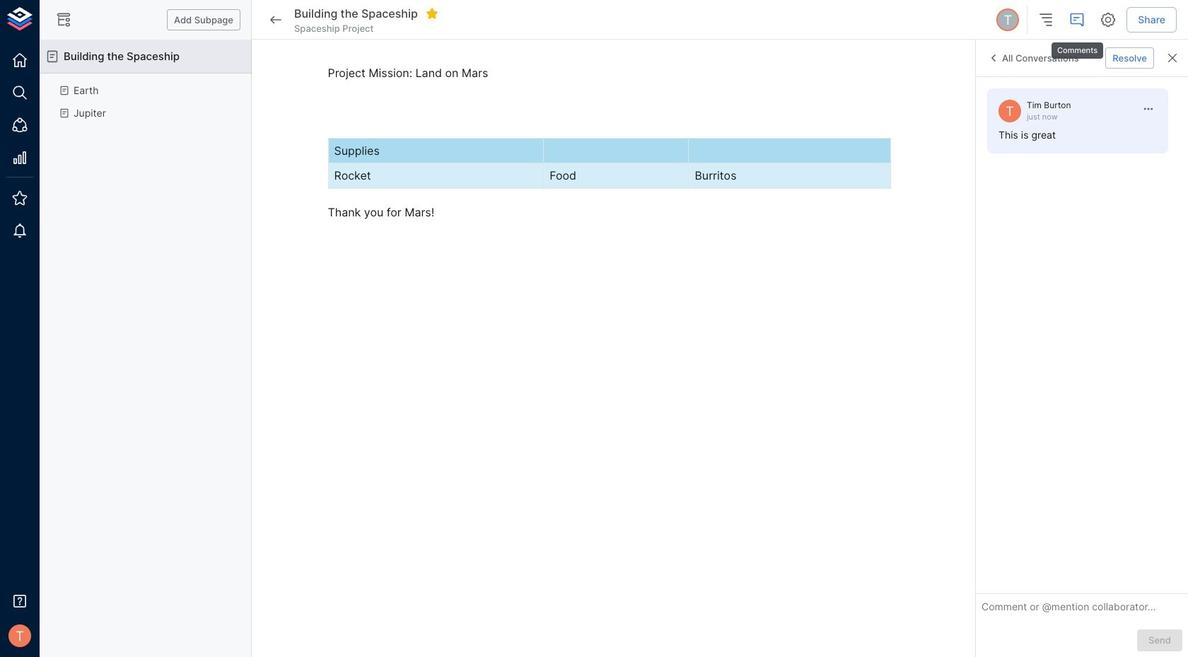 Task type: describe. For each thing, give the bounding box(es) containing it.
table of contents image
[[1038, 11, 1055, 28]]

go back image
[[267, 11, 284, 28]]

remove favorite image
[[426, 7, 439, 20]]

settings image
[[1100, 11, 1117, 28]]



Task type: vqa. For each thing, say whether or not it's contained in the screenshot.
Show Wiki "IMAGE"
no



Task type: locate. For each thing, give the bounding box(es) containing it.
hide wiki image
[[55, 11, 72, 28]]

comments image
[[1069, 11, 1086, 28]]

Comment or @mention collaborator... text field
[[982, 600, 1183, 619]]

tooltip
[[1051, 33, 1105, 60]]



